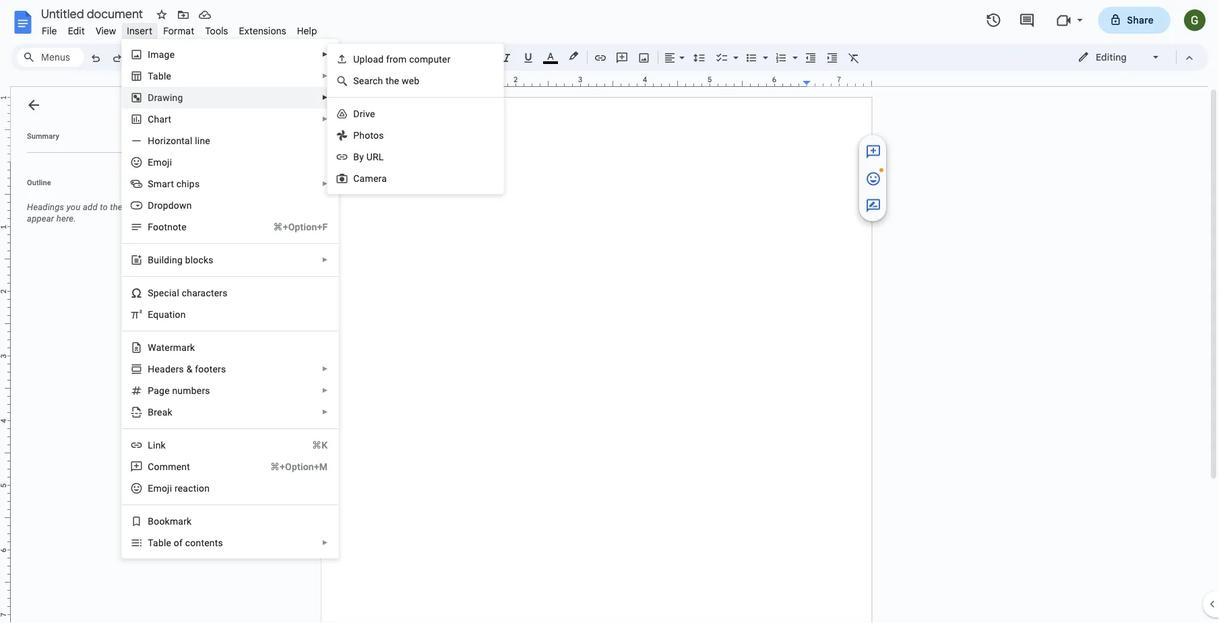 Task type: vqa. For each thing, say whether or not it's contained in the screenshot.


Task type: describe. For each thing, give the bounding box(es) containing it.
special characters c element
[[148, 288, 232, 299]]

co
[[148, 462, 160, 473]]

table t element
[[148, 70, 175, 82]]

computer
[[409, 54, 451, 65]]

of
[[174, 538, 183, 549]]

here.
[[57, 214, 76, 224]]

edit menu item
[[62, 23, 90, 39]]

format menu item
[[158, 23, 200, 39]]

horizontal line r element
[[148, 135, 214, 146]]

link l element
[[148, 440, 170, 451]]

► for e numbers
[[322, 387, 329, 395]]

add emoji reaction image
[[866, 171, 882, 187]]

mode and view toolbar
[[1068, 44, 1201, 71]]

amera
[[360, 173, 387, 184]]

bulleted list menu image
[[760, 49, 769, 53]]

p hotos
[[354, 130, 384, 141]]

menu bar inside menu bar banner
[[36, 18, 323, 40]]

characters
[[182, 288, 228, 299]]

4 ► from the top
[[322, 115, 329, 123]]

main toolbar
[[84, 0, 904, 383]]

pload
[[360, 54, 384, 65]]

summary heading
[[27, 131, 59, 142]]

table of content s
[[148, 538, 223, 549]]

view
[[96, 25, 116, 37]]

web
[[402, 75, 420, 86]]

earch
[[359, 75, 383, 86]]

help
[[297, 25, 317, 37]]

view menu item
[[90, 23, 122, 39]]

footnote n element
[[148, 222, 191, 233]]

editing
[[1096, 51, 1127, 63]]

rive
[[360, 108, 375, 119]]

menu containing i
[[117, 0, 339, 624]]

share button
[[1099, 7, 1171, 34]]

h
[[148, 364, 155, 375]]

Star checkbox
[[152, 5, 171, 24]]

application containing share
[[0, 0, 1220, 624]]

edit
[[68, 25, 85, 37]]

numbered list menu image
[[790, 49, 798, 53]]

chart q element
[[148, 114, 176, 125]]

top margin image
[[0, 98, 10, 166]]

b ookmark
[[148, 516, 192, 527]]

b for y
[[354, 151, 360, 163]]

left margin image
[[322, 76, 390, 86]]

file menu item
[[36, 23, 62, 39]]

d rive
[[354, 108, 375, 119]]

line
[[195, 135, 210, 146]]

content
[[185, 538, 218, 549]]

⌘+option+f element
[[257, 221, 328, 234]]

watermark
[[148, 342, 195, 353]]

rawing
[[154, 92, 183, 103]]

line & paragraph spacing image
[[692, 48, 708, 67]]

footers
[[195, 364, 226, 375]]

i
[[148, 49, 151, 60]]

ookmark
[[154, 516, 192, 527]]

d for rawing
[[148, 92, 154, 103]]

quation
[[153, 309, 186, 320]]

b u ilding blocks
[[148, 255, 214, 266]]

outline heading
[[11, 177, 194, 196]]

⌘k
[[312, 440, 328, 451]]

dropdown
[[148, 200, 192, 211]]

t able
[[148, 70, 171, 82]]

spe
[[148, 288, 164, 299]]

suggest edits image
[[866, 198, 882, 214]]

tools
[[205, 25, 228, 37]]

blocks
[[185, 255, 214, 266]]

right margin image
[[804, 76, 872, 86]]

break k element
[[148, 407, 177, 418]]

pa g e numbers
[[148, 385, 210, 396]]

format
[[163, 25, 194, 37]]

n
[[167, 222, 173, 233]]

headings you add to the document will appear here.
[[27, 202, 180, 224]]

► for h eaders & footers
[[322, 365, 329, 373]]

building blocks u element
[[148, 255, 218, 266]]

headers & footers h element
[[148, 364, 230, 375]]

url
[[367, 151, 384, 163]]

► for table of content s
[[322, 539, 329, 547]]

u
[[154, 255, 159, 266]]

► for d rawing
[[322, 94, 329, 101]]

⌘+option+m
[[270, 462, 328, 473]]

reaction
[[175, 483, 210, 494]]

c
[[354, 173, 360, 184]]

you
[[67, 202, 81, 212]]

b for ookmark
[[148, 516, 154, 527]]

pa
[[148, 385, 159, 396]]

p
[[354, 130, 360, 141]]

u
[[354, 54, 360, 65]]

outline
[[27, 178, 51, 187]]

t
[[148, 70, 153, 82]]

document outline element
[[11, 87, 194, 624]]

⌘k element
[[296, 439, 328, 452]]

watermark j element
[[148, 342, 199, 353]]

drawing d element
[[148, 92, 187, 103]]

i mage
[[148, 49, 175, 60]]

help menu item
[[292, 23, 323, 39]]

ilding
[[159, 255, 183, 266]]

l ink
[[148, 440, 166, 451]]



Task type: locate. For each thing, give the bounding box(es) containing it.
b left ilding
[[148, 255, 154, 266]]

&
[[187, 364, 193, 375]]

menu bar containing file
[[36, 18, 323, 40]]

smart chips z element
[[148, 178, 204, 189]]

emoji down m
[[148, 483, 172, 494]]

1 vertical spatial b
[[148, 255, 154, 266]]

smart chips
[[148, 178, 200, 189]]

emoji for emoji reaction
[[148, 483, 172, 494]]

chart
[[148, 114, 172, 125]]

2 ► from the top
[[322, 72, 329, 80]]

page numbers g element
[[148, 385, 214, 396]]

chips
[[177, 178, 200, 189]]

by url b element
[[354, 151, 388, 163]]

emoji reaction
[[148, 483, 210, 494]]

7 ► from the top
[[322, 365, 329, 373]]

► for ilding blocks
[[322, 256, 329, 264]]

headings
[[27, 202, 64, 212]]

0 horizontal spatial d
[[148, 92, 154, 103]]

text color image
[[543, 48, 558, 64]]

emoji up smart
[[148, 157, 172, 168]]

emoji reaction 5 element
[[148, 483, 214, 494]]

8 ► from the top
[[322, 387, 329, 395]]

g
[[159, 385, 165, 396]]

0 vertical spatial emoji
[[148, 157, 172, 168]]

menu bar
[[36, 18, 323, 40]]

file
[[42, 25, 57, 37]]

b up "table"
[[148, 516, 154, 527]]

1 horizontal spatial the
[[386, 75, 400, 86]]

share
[[1128, 14, 1154, 26]]

the left web
[[386, 75, 400, 86]]

Menus field
[[17, 48, 84, 67]]

⌘+option+m element
[[254, 461, 328, 474]]

insert image image
[[637, 48, 652, 67]]

comment m element
[[148, 462, 194, 473]]

insert menu item
[[122, 23, 158, 39]]

eaders
[[155, 364, 184, 375]]

►
[[322, 51, 329, 58], [322, 72, 329, 80], [322, 94, 329, 101], [322, 115, 329, 123], [322, 180, 329, 188], [322, 256, 329, 264], [322, 365, 329, 373], [322, 387, 329, 395], [322, 409, 329, 416], [322, 539, 329, 547]]

photos p element
[[354, 130, 388, 141]]

b for u
[[148, 255, 154, 266]]

summary
[[27, 132, 59, 140]]

1 horizontal spatial d
[[354, 108, 360, 119]]

b
[[354, 151, 360, 163], [148, 255, 154, 266], [148, 516, 154, 527]]

equation e element
[[148, 309, 190, 320]]

c
[[164, 288, 169, 299]]

table of contents s element
[[148, 538, 227, 549]]

extensions
[[239, 25, 286, 37]]

menu
[[117, 0, 339, 624], [327, 44, 504, 194]]

d rawing
[[148, 92, 183, 103]]

Rename text field
[[36, 5, 151, 22]]

2 emoji from the top
[[148, 483, 172, 494]]

3 ► from the top
[[322, 94, 329, 101]]

r
[[160, 135, 164, 146]]

hotos
[[360, 130, 384, 141]]

e
[[165, 385, 170, 396]]

1 vertical spatial the
[[110, 202, 123, 212]]

1 vertical spatial emoji
[[148, 483, 172, 494]]

2 vertical spatial b
[[148, 516, 154, 527]]

9 ► from the top
[[322, 409, 329, 416]]

the
[[386, 75, 400, 86], [110, 202, 123, 212]]

1 emoji from the top
[[148, 157, 172, 168]]

► for brea k
[[322, 409, 329, 416]]

menu inside application
[[327, 44, 504, 194]]

add comment image
[[866, 144, 882, 160]]

menu containing u
[[327, 44, 504, 194]]

extensions menu item
[[234, 23, 292, 39]]

h eaders & footers
[[148, 364, 226, 375]]

d
[[148, 92, 154, 103], [354, 108, 360, 119]]

emoji 7 element
[[148, 157, 176, 168]]

mage
[[151, 49, 175, 60]]

menu bar banner
[[0, 0, 1220, 624]]

tools menu item
[[200, 23, 234, 39]]

from
[[386, 54, 407, 65]]

5 ► from the top
[[322, 180, 329, 188]]

y
[[360, 151, 364, 163]]

ink
[[153, 440, 166, 451]]

camera c element
[[354, 173, 391, 184]]

b left url
[[354, 151, 360, 163]]

able
[[153, 70, 171, 82]]

ment
[[168, 462, 190, 473]]

d down t
[[148, 92, 154, 103]]

ho
[[148, 135, 160, 146]]

1 ► from the top
[[322, 51, 329, 58]]

the inside headings you add to the document will appear here.
[[110, 202, 123, 212]]

add
[[83, 202, 98, 212]]

⌘+option+f
[[273, 222, 328, 233]]

d up p
[[354, 108, 360, 119]]

e
[[148, 309, 153, 320]]

highlight color image
[[566, 48, 581, 64]]

e quation
[[148, 309, 186, 320]]

10 ► from the top
[[322, 539, 329, 547]]

ote
[[173, 222, 187, 233]]

image i element
[[148, 49, 179, 60]]

co m ment
[[148, 462, 190, 473]]

► for t able
[[322, 72, 329, 80]]

emoji for 'emoji 7' element
[[148, 157, 172, 168]]

dropdown 6 element
[[148, 200, 196, 211]]

k
[[168, 407, 172, 418]]

0 horizontal spatial the
[[110, 202, 123, 212]]

s
[[218, 538, 223, 549]]

spe c ial characters
[[148, 288, 228, 299]]

s earch the web
[[354, 75, 420, 86]]

izontal
[[164, 135, 193, 146]]

0 vertical spatial the
[[386, 75, 400, 86]]

brea
[[148, 407, 168, 418]]

u pload from computer
[[354, 54, 451, 65]]

brea k
[[148, 407, 172, 418]]

0 vertical spatial b
[[354, 151, 360, 163]]

foot n ote
[[148, 222, 187, 233]]

document
[[125, 202, 165, 212]]

m
[[160, 462, 168, 473]]

6 ► from the top
[[322, 256, 329, 264]]

the right to
[[110, 202, 123, 212]]

editing button
[[1069, 47, 1171, 67]]

ial
[[169, 288, 179, 299]]

numbers
[[172, 385, 210, 396]]

will
[[167, 202, 180, 212]]

► for i mage
[[322, 51, 329, 58]]

to
[[100, 202, 108, 212]]

c amera
[[354, 173, 387, 184]]

0 vertical spatial d
[[148, 92, 154, 103]]

emoji
[[148, 157, 172, 168], [148, 483, 172, 494]]

drive d element
[[354, 108, 379, 119]]

1 vertical spatial d
[[354, 108, 360, 119]]

b y url
[[354, 151, 384, 163]]

d for rive
[[354, 108, 360, 119]]

l
[[148, 440, 153, 451]]

upload from computer u element
[[354, 54, 455, 65]]

s
[[354, 75, 359, 86]]

insert
[[127, 25, 153, 37]]

search the web s element
[[354, 75, 424, 86]]

smart
[[148, 178, 174, 189]]

bookmark b element
[[148, 516, 196, 527]]

foot
[[148, 222, 167, 233]]

ho r izontal line
[[148, 135, 210, 146]]

application
[[0, 0, 1220, 624]]

checklist menu image
[[730, 49, 739, 53]]



